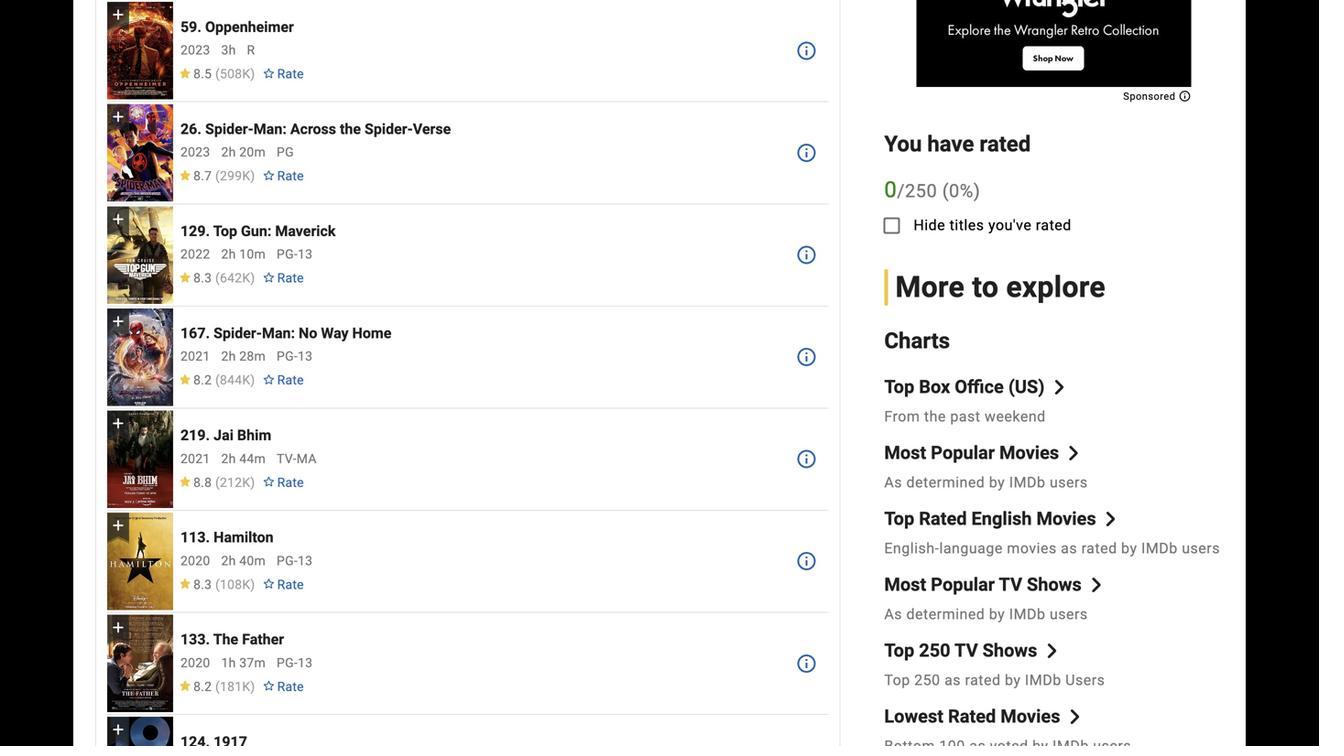 Task type: locate. For each thing, give the bounding box(es) containing it.
1 most from the top
[[885, 442, 927, 464]]

group
[[107, 2, 173, 100], [107, 104, 173, 202], [107, 206, 173, 304], [107, 309, 173, 406], [107, 411, 173, 508], [107, 513, 173, 611], [107, 615, 173, 713], [107, 718, 173, 747]]

1 13 from the top
[[298, 247, 313, 262]]

add image down the tom cruise in top gun: maverick (2022) image
[[109, 312, 127, 331]]

133. the father link
[[181, 631, 284, 649]]

2023 for 59.
[[181, 43, 210, 58]]

1 vertical spatial shows
[[983, 640, 1038, 662]]

2023 down 26.
[[181, 145, 210, 160]]

2 2h from the top
[[221, 247, 236, 262]]

1 vertical spatial add image
[[109, 721, 127, 739]]

( for 133. the father
[[215, 680, 220, 695]]

tv for 250
[[955, 640, 978, 662]]

2021 down the 167.
[[181, 349, 210, 364]]

rate button for 167. spider-man: no way home
[[255, 364, 311, 397]]

group down anthony hopkins and olivia colman in the father (2020) image
[[107, 718, 173, 747]]

250 up the lowest
[[915, 672, 941, 689]]

star border inline image down 10m
[[263, 273, 275, 283]]

6 rate button from the top
[[255, 569, 311, 602]]

top for top box office (us)
[[885, 376, 915, 398]]

2 vertical spatial movies
[[1001, 706, 1061, 728]]

5 rate button from the top
[[255, 467, 311, 500]]

man: for no
[[262, 325, 295, 342]]

imdb rating: 8.2 element down 1h
[[179, 680, 255, 695]]

4 2h from the top
[[221, 452, 236, 467]]

2 star border inline image from the top
[[263, 477, 275, 487]]

users
[[1050, 474, 1088, 491], [1182, 540, 1220, 557], [1050, 606, 1088, 623]]

as right movies in the right of the page
[[1061, 540, 1078, 557]]

13 right 40m at the left bottom
[[298, 554, 313, 569]]

133.
[[181, 631, 210, 649]]

1 vertical spatial 2021
[[181, 452, 210, 467]]

movies up english-language movies as rated by imdb users
[[1037, 508, 1096, 530]]

rated
[[919, 508, 967, 530], [948, 706, 996, 728]]

2 as from the top
[[885, 606, 903, 623]]

rate down tv-
[[277, 475, 304, 490]]

rated right have
[[980, 131, 1031, 157]]

( for 113. hamilton
[[215, 578, 220, 593]]

1 star border inline image from the top
[[263, 375, 275, 385]]

0 vertical spatial as determined by imdb users
[[885, 474, 1088, 491]]

2 add image from the top
[[109, 108, 127, 126]]

1 imdb rating: 8.3 element from the top
[[179, 271, 255, 286]]

1 vertical spatial imdb rating: 8.2 element
[[179, 680, 255, 695]]

7 group from the top
[[107, 615, 173, 713]]

movies inside "most popular movies" link
[[1000, 442, 1059, 464]]

0 horizontal spatial as
[[945, 672, 961, 689]]

add image
[[109, 619, 127, 637], [109, 721, 127, 739]]

as down from
[[885, 474, 903, 491]]

2 vertical spatial star inline image
[[179, 579, 192, 589]]

1 popular from the top
[[931, 442, 995, 464]]

group for 59. oppenheimer
[[107, 2, 173, 100]]

1 rate from the top
[[277, 66, 304, 82]]

imdb rating: 8.2 element down 2h 28m
[[179, 373, 255, 388]]

pg-13 down father
[[277, 656, 313, 671]]

8.3 left 108k
[[193, 578, 212, 593]]

0 vertical spatial shows
[[1027, 574, 1082, 596]]

determined for tv
[[907, 606, 985, 623]]

0 vertical spatial chevron right inline image
[[1052, 380, 1067, 395]]

13 for gun:
[[298, 247, 313, 262]]

rate for 219. jai bhim
[[277, 475, 304, 490]]

250 inside top 250 tv shows link
[[919, 640, 951, 662]]

most down from
[[885, 442, 927, 464]]

6 rate from the top
[[277, 578, 304, 593]]

0 vertical spatial most
[[885, 442, 927, 464]]

most
[[885, 442, 927, 464], [885, 574, 927, 596]]

250 right 0
[[905, 181, 938, 202]]

movies
[[1000, 442, 1059, 464], [1037, 508, 1096, 530], [1001, 706, 1061, 728]]

3 rate button from the top
[[255, 262, 311, 295]]

1h 37m
[[221, 656, 266, 671]]

2 as determined by imdb users from the top
[[885, 606, 1088, 623]]

chevron right inline image
[[1089, 578, 1104, 593], [1045, 644, 1060, 659], [1068, 710, 1083, 725]]

1 add image from the top
[[109, 6, 127, 24]]

as determined by imdb users for tv
[[885, 606, 1088, 623]]

1 2h from the top
[[221, 145, 236, 160]]

) for 133. the father
[[250, 680, 255, 695]]

pg- down 167. spider-man: no way home link
[[277, 349, 298, 364]]

2h for 129.
[[221, 247, 236, 262]]

checkbox unchecked image
[[881, 215, 903, 237]]

2 determined from the top
[[907, 606, 985, 623]]

2 most from the top
[[885, 574, 927, 596]]

1 vertical spatial 250
[[919, 640, 951, 662]]

8.2 ( 844k )
[[193, 373, 255, 388]]

spider- for 167. spider-man: no way home
[[214, 325, 262, 342]]

2020 down 113. at the bottom left
[[181, 554, 210, 569]]

1 vertical spatial movies
[[1037, 508, 1096, 530]]

add image left 59. on the left top of page
[[109, 6, 127, 24]]

determined down the most popular movies
[[907, 474, 985, 491]]

113. hamilton
[[181, 529, 274, 547]]

tv up "top 250 as rated by imdb users"
[[955, 640, 978, 662]]

2h down 219. jai bhim "link"
[[221, 452, 236, 467]]

man: left the no
[[262, 325, 295, 342]]

1 determined from the top
[[907, 474, 985, 491]]

group for 219. jai bhim
[[107, 411, 173, 508]]

1 vertical spatial rated
[[948, 706, 996, 728]]

2021 down the 219.
[[181, 452, 210, 467]]

most inside "most popular movies" link
[[885, 442, 927, 464]]

4 pg- from the top
[[277, 656, 298, 671]]

rated for top
[[919, 508, 967, 530]]

movies inside lowest rated movies link
[[1001, 706, 1061, 728]]

tv-ma
[[277, 452, 317, 467]]

250 for tv
[[919, 640, 951, 662]]

star inline image down '2022'
[[179, 273, 192, 283]]

2h left 10m
[[221, 247, 236, 262]]

man:
[[254, 120, 287, 138], [262, 325, 295, 342]]

imdb rating: 8.2 element
[[179, 373, 255, 388], [179, 680, 255, 695]]

) inside the 0 / 250 ( 0% )
[[974, 181, 981, 202]]

pg-13 down 167. spider-man: no way home link
[[277, 349, 313, 364]]

4 rate from the top
[[277, 373, 304, 388]]

1 vertical spatial 8.3
[[193, 578, 212, 593]]

2 vertical spatial 250
[[915, 672, 941, 689]]

determined
[[907, 474, 985, 491], [907, 606, 985, 623]]

0 vertical spatial 250
[[905, 181, 938, 202]]

tv down movies in the right of the page
[[999, 574, 1023, 596]]

1 vertical spatial imdb rating: 8.3 element
[[179, 578, 255, 593]]

0 vertical spatial imdb rating: 8.3 element
[[179, 271, 255, 286]]

5 add image from the top
[[109, 415, 127, 433]]

59. oppenheimer
[[181, 18, 294, 36]]

0 vertical spatial 2021
[[181, 349, 210, 364]]

you have rated
[[885, 131, 1031, 157]]

2 group from the top
[[107, 104, 173, 202]]

shows down english-language movies as rated by imdb users
[[1027, 574, 1082, 596]]

6 group from the top
[[107, 513, 173, 611]]

tv for popular
[[999, 574, 1023, 596]]

chevron right inline image inside most popular tv shows link
[[1089, 578, 1104, 593]]

) for 113. hamilton
[[250, 578, 255, 593]]

26. spider-man: across the spider-verse link
[[181, 120, 451, 138]]

man: inside 'link'
[[254, 120, 287, 138]]

chevron right inline image inside the top rated english movies link
[[1104, 512, 1118, 527]]

13 for man:
[[298, 349, 313, 364]]

5 2h from the top
[[221, 554, 236, 569]]

2 vertical spatial star border inline image
[[263, 681, 275, 692]]

1 pg-13 from the top
[[277, 247, 313, 262]]

spider- up 2h 20m
[[205, 120, 254, 138]]

star inline image
[[179, 68, 192, 78], [179, 273, 192, 283], [179, 375, 192, 385], [179, 681, 192, 692]]

250
[[905, 181, 938, 202], [919, 640, 951, 662], [915, 672, 941, 689]]

7 rate button from the top
[[255, 671, 311, 704]]

chevron right inline image down users at the bottom right
[[1068, 710, 1083, 725]]

59. oppenheimer link
[[181, 18, 294, 36]]

star border inline image down 20m
[[263, 170, 275, 181]]

spider- for 26. spider-man: across the spider-verse
[[205, 120, 254, 138]]

star border inline image
[[263, 68, 275, 78], [263, 170, 275, 181], [263, 273, 275, 283], [263, 579, 275, 589]]

rate for 133. the father
[[277, 680, 304, 695]]

0 vertical spatial star inline image
[[179, 170, 192, 181]]

3 star border inline image from the top
[[263, 273, 275, 283]]

1 vertical spatial star inline image
[[179, 477, 192, 487]]

determined up top 250 tv shows in the bottom right of the page
[[907, 606, 985, 623]]

13 right the "37m"
[[298, 656, 313, 671]]

1 vertical spatial 2023
[[181, 145, 210, 160]]

0 vertical spatial 2020
[[181, 554, 210, 569]]

0 vertical spatial imdb rating: 8.2 element
[[179, 373, 255, 388]]

0 / 250 ( 0% )
[[885, 177, 981, 203]]

1 vertical spatial man:
[[262, 325, 295, 342]]

1 2021 from the top
[[181, 349, 210, 364]]

rate button for 133. the father
[[255, 671, 311, 704]]

8.2 left 181k on the left bottom of page
[[193, 680, 212, 695]]

popular down from the past weekend
[[931, 442, 995, 464]]

0 vertical spatial man:
[[254, 120, 287, 138]]

chevron right inline image inside "most popular movies" link
[[1067, 446, 1081, 461]]

0 vertical spatial 2023
[[181, 43, 210, 58]]

add image down suriya and lijo mol jose in jai bhim (2021) image
[[109, 517, 127, 535]]

0 vertical spatial add image
[[109, 619, 127, 637]]

group for 26. spider-man: across the spider-verse
[[107, 104, 173, 202]]

250 inside the 0 / 250 ( 0% )
[[905, 181, 938, 202]]

) down 10m
[[250, 271, 255, 286]]

) down 44m
[[250, 475, 255, 490]]

top for top rated english movies
[[885, 508, 915, 530]]

as
[[885, 474, 903, 491], [885, 606, 903, 623]]

2h down 113. hamilton 'link'
[[221, 554, 236, 569]]

star inline image left 8.3 ( 108k )
[[179, 579, 192, 589]]

4 group from the top
[[107, 309, 173, 406]]

verse
[[413, 120, 451, 138]]

2 vertical spatial chevron right inline image
[[1068, 710, 1083, 725]]

rated down "top 250 as rated by imdb users"
[[948, 706, 996, 728]]

1 vertical spatial users
[[1182, 540, 1220, 557]]

rate for 113. hamilton
[[277, 578, 304, 593]]

see more information about spider-man: no way home image
[[796, 346, 818, 368]]

star inline image inside imdb rating: 8.5 element
[[179, 68, 192, 78]]

pg-13
[[277, 247, 313, 262], [277, 349, 313, 364], [277, 554, 313, 569], [277, 656, 313, 671]]

1 8.2 from the top
[[193, 373, 212, 388]]

3 group from the top
[[107, 206, 173, 304]]

most popular movies
[[885, 442, 1059, 464]]

star inline image left 8.2 ( 844k )
[[179, 375, 192, 385]]

2 2023 from the top
[[181, 145, 210, 160]]

cillian murphy in oppenheimer (2023) image
[[107, 2, 173, 100]]

1 star border inline image from the top
[[263, 68, 275, 78]]

imdb rating: 8.3 element for top
[[179, 271, 255, 286]]

2 rate from the top
[[277, 169, 304, 184]]

10m
[[239, 247, 266, 262]]

popular for movies
[[931, 442, 995, 464]]

more to explore
[[895, 270, 1106, 305]]

group left 133.
[[107, 615, 173, 713]]

1 vertical spatial 2020
[[181, 656, 210, 671]]

2023 down 59. on the left top of page
[[181, 43, 210, 58]]

4 star border inline image from the top
[[263, 579, 275, 589]]

top
[[213, 223, 237, 240], [885, 376, 915, 398], [885, 508, 915, 530], [885, 640, 915, 662], [885, 672, 911, 689]]

star inline image left 8.2 ( 181k ) on the bottom of the page
[[179, 681, 192, 692]]

pg-13 down maverick
[[277, 247, 313, 262]]

users for most popular movies
[[1050, 474, 1088, 491]]

rate down pg
[[277, 169, 304, 184]]

1 rate button from the top
[[255, 58, 311, 91]]

1 group from the top
[[107, 2, 173, 100]]

) up titles
[[974, 181, 981, 202]]

1h
[[221, 656, 236, 671]]

shows for most popular tv shows
[[1027, 574, 1082, 596]]

movies inside the top rated english movies link
[[1037, 508, 1096, 530]]

add image for 219. jai bhim
[[109, 415, 127, 433]]

) down the 28m
[[250, 373, 255, 388]]

see more information about jai bhim image
[[796, 449, 818, 471]]

imdb rating: 8.3 element down '2022'
[[179, 271, 255, 286]]

group left 26.
[[107, 104, 173, 202]]

movies down weekend
[[1000, 442, 1059, 464]]

2 8.3 from the top
[[193, 578, 212, 593]]

13 for father
[[298, 656, 313, 671]]

1 2020 from the top
[[181, 554, 210, 569]]

lin-manuel miranda in hamilton (2020) image
[[107, 513, 173, 611]]

movies
[[1007, 540, 1057, 557]]

4 star inline image from the top
[[179, 681, 192, 692]]

1 vertical spatial most
[[885, 574, 927, 596]]

0 vertical spatial popular
[[931, 442, 995, 464]]

star border inline image for bhim
[[263, 477, 275, 487]]

office
[[955, 376, 1004, 398]]

133. the father
[[181, 631, 284, 649]]

2 8.2 from the top
[[193, 680, 212, 695]]

) for 167. spider-man: no way home
[[250, 373, 255, 388]]

2 rate button from the top
[[255, 160, 311, 193]]

1 vertical spatial tv
[[955, 640, 978, 662]]

rate button for 59. oppenheimer
[[255, 58, 311, 91]]

add image down oscar isaac, andy samberg, jake johnson, daniel kaluuya, hailee steinfeld, karan soni, shameik moore, and issa rae in spider-man: across the spider-verse (2023) image
[[109, 210, 127, 228]]

chevron right inline image for top 250 tv shows
[[1045, 644, 1060, 659]]

rate button for 219. jai bhim
[[255, 467, 311, 500]]

0 vertical spatial 8.2
[[193, 373, 212, 388]]

rate down father
[[277, 680, 304, 695]]

rated right you've
[[1036, 217, 1072, 234]]

add image for 167. spider-man: no way home
[[109, 312, 127, 331]]

english
[[972, 508, 1032, 530]]

most down english-
[[885, 574, 927, 596]]

2h for 26.
[[221, 145, 236, 160]]

star inline image inside imdb rating: 8.3 element
[[179, 273, 192, 283]]

250 for as
[[915, 672, 941, 689]]

1 vertical spatial as
[[945, 672, 961, 689]]

spider-
[[205, 120, 254, 138], [365, 120, 413, 138], [214, 325, 262, 342]]

5 group from the top
[[107, 411, 173, 508]]

by
[[989, 474, 1005, 491], [1122, 540, 1138, 557], [989, 606, 1005, 623], [1005, 672, 1021, 689]]

1 vertical spatial as
[[885, 606, 903, 623]]

2 pg- from the top
[[277, 349, 298, 364]]

0 vertical spatial users
[[1050, 474, 1088, 491]]

from
[[885, 408, 920, 426]]

popular down language
[[931, 574, 995, 596]]

willem dafoe, jamie foxx, rhys ifans, benedict cumberbatch, zendaya, and tom holland in spider-man: no way home (2021) image
[[107, 309, 173, 406]]

imdb rating: 8.3 element down 2h 40m
[[179, 578, 255, 593]]

0 vertical spatial tv
[[999, 574, 1023, 596]]

4 add image from the top
[[109, 312, 127, 331]]

spider- right across
[[365, 120, 413, 138]]

0 vertical spatial movies
[[1000, 442, 1059, 464]]

2 add image from the top
[[109, 721, 127, 739]]

english-language movies as rated by imdb users
[[885, 540, 1220, 557]]

imdb
[[1009, 474, 1046, 491], [1142, 540, 1178, 557], [1009, 606, 1046, 623], [1025, 672, 1062, 689]]

star border inline image down the 28m
[[263, 375, 275, 385]]

imdb rating: 8.7 element
[[179, 169, 255, 184]]

3 star border inline image from the top
[[263, 681, 275, 692]]

) for 129. top gun: maverick
[[250, 271, 255, 286]]

1 vertical spatial popular
[[931, 574, 995, 596]]

chevron right inline image inside lowest rated movies link
[[1068, 710, 1083, 725]]

pg-13 right 40m at the left bottom
[[277, 554, 313, 569]]

rate down maverick
[[277, 271, 304, 286]]

star inline image for 133.
[[179, 681, 192, 692]]

2 horizontal spatial chevron right inline image
[[1089, 578, 1104, 593]]

2 imdb rating: 8.2 element from the top
[[179, 680, 255, 695]]

0 vertical spatial determined
[[907, 474, 985, 491]]

8.3 ( 108k )
[[193, 578, 255, 593]]

pg- down maverick
[[277, 247, 298, 262]]

1 as from the top
[[885, 474, 903, 491]]

users
[[1066, 672, 1105, 689]]

0 vertical spatial chevron right inline image
[[1089, 578, 1104, 593]]

pg-
[[277, 247, 298, 262], [277, 349, 298, 364], [277, 554, 298, 569], [277, 656, 298, 671]]

pg- down father
[[277, 656, 298, 671]]

chevron right inline image up "top 250 as rated by imdb users"
[[1045, 644, 1060, 659]]

8.2 ( 181k )
[[193, 680, 255, 695]]

3 13 from the top
[[298, 554, 313, 569]]

2 vertical spatial users
[[1050, 606, 1088, 623]]

most inside most popular tv shows link
[[885, 574, 927, 596]]

hide titles you've rated
[[914, 217, 1072, 234]]

6 add image from the top
[[109, 517, 127, 535]]

george mackay and dean-charles chapman in 1917 (2019) image
[[107, 718, 173, 747]]

as down top 250 tv shows in the bottom right of the page
[[945, 672, 961, 689]]

2 star inline image from the top
[[179, 273, 192, 283]]

4 13 from the top
[[298, 656, 313, 671]]

imdb rating: 8.2 element for spider-
[[179, 373, 255, 388]]

0 vertical spatial rated
[[919, 508, 967, 530]]

as down english-
[[885, 606, 903, 623]]

2 star border inline image from the top
[[263, 170, 275, 181]]

star border inline image down 40m at the left bottom
[[263, 579, 275, 589]]

) down 20m
[[250, 169, 255, 184]]

tv
[[999, 574, 1023, 596], [955, 640, 978, 662]]

2 vertical spatial chevron right inline image
[[1104, 512, 1118, 527]]

1 horizontal spatial tv
[[999, 574, 1023, 596]]

1 add image from the top
[[109, 619, 127, 637]]

0 vertical spatial the
[[340, 120, 361, 138]]

2 imdb rating: 8.3 element from the top
[[179, 578, 255, 593]]

most for most popular tv shows
[[885, 574, 927, 596]]

3 add image from the top
[[109, 210, 127, 228]]

group for 129. top gun: maverick
[[107, 206, 173, 304]]

2020 down 133.
[[181, 656, 210, 671]]

rate button for 26. spider-man: across the spider-verse
[[255, 160, 311, 193]]

shows
[[1027, 574, 1082, 596], [983, 640, 1038, 662]]

8.8
[[193, 475, 212, 490]]

group left the 167.
[[107, 309, 173, 406]]

box
[[919, 376, 950, 398]]

star inline image inside imdb rating: 8.3 element
[[179, 579, 192, 589]]

0 vertical spatial as
[[1061, 540, 1078, 557]]

group left '2022'
[[107, 206, 173, 304]]

7 rate from the top
[[277, 680, 304, 695]]

0 horizontal spatial tv
[[955, 640, 978, 662]]

rate down 167. spider-man: no way home link
[[277, 373, 304, 388]]

1 vertical spatial chevron right inline image
[[1067, 446, 1081, 461]]

chevron right inline image for top box office (us)
[[1052, 380, 1067, 395]]

4 pg-13 from the top
[[277, 656, 313, 671]]

the right across
[[340, 120, 361, 138]]

add image for george mackay and dean-charles chapman in 1917 (2019) image
[[109, 721, 127, 739]]

chevron right inline image inside top 250 tv shows link
[[1045, 644, 1060, 659]]

top rated english movies link
[[885, 508, 1118, 530]]

5 rate from the top
[[277, 475, 304, 490]]

star border inline image right 508k
[[263, 68, 275, 78]]

sponsored
[[1124, 91, 1179, 102]]

2 2020 from the top
[[181, 656, 210, 671]]

2022
[[181, 247, 210, 262]]

1 2023 from the top
[[181, 43, 210, 58]]

( for 219. jai bhim
[[215, 475, 220, 490]]

popular for tv
[[931, 574, 995, 596]]

star border inline image down 44m
[[263, 477, 275, 487]]

8.3 down '2022'
[[193, 271, 212, 286]]

3 pg- from the top
[[277, 554, 298, 569]]

group left the 219.
[[107, 411, 173, 508]]

you
[[885, 131, 922, 157]]

1 vertical spatial determined
[[907, 606, 985, 623]]

the down 'box'
[[924, 408, 946, 426]]

rate button for 113. hamilton
[[255, 569, 311, 602]]

2h left 20m
[[221, 145, 236, 160]]

chevron right inline image inside top box office (us) link
[[1052, 380, 1067, 395]]

3 star inline image from the top
[[179, 375, 192, 385]]

2020 for 133.
[[181, 656, 210, 671]]

rate right 108k
[[277, 578, 304, 593]]

rate for 26. spider-man: across the spider-verse
[[277, 169, 304, 184]]

8.7
[[193, 169, 212, 184]]

8.7 ( 299k )
[[193, 169, 255, 184]]

pg-13 for father
[[277, 656, 313, 671]]

the
[[340, 120, 361, 138], [924, 408, 946, 426]]

1 imdb rating: 8.2 element from the top
[[179, 373, 255, 388]]

man: up pg
[[254, 120, 287, 138]]

1 horizontal spatial chevron right inline image
[[1068, 710, 1083, 725]]

top box office (us) link
[[885, 376, 1067, 398]]

1 pg- from the top
[[277, 247, 298, 262]]

star inline image left 8.8
[[179, 477, 192, 487]]

add image for anthony hopkins and olivia colman in the father (2020) image
[[109, 619, 127, 637]]

1 vertical spatial star border inline image
[[263, 477, 275, 487]]

shows up "top 250 as rated by imdb users"
[[983, 640, 1038, 662]]

language
[[940, 540, 1003, 557]]

2 2021 from the top
[[181, 452, 210, 467]]

13
[[298, 247, 313, 262], [298, 349, 313, 364], [298, 554, 313, 569], [298, 656, 313, 671]]

2h 10m
[[221, 247, 266, 262]]

) down 40m at the left bottom
[[250, 578, 255, 593]]

3 2h from the top
[[221, 349, 236, 364]]

as determined by imdb users down most popular tv shows
[[885, 606, 1088, 623]]

star inline image
[[179, 170, 192, 181], [179, 477, 192, 487], [179, 579, 192, 589]]

hamilton
[[214, 529, 274, 547]]

imdb rating: 8.3 element
[[179, 271, 255, 286], [179, 578, 255, 593]]

1 star inline image from the top
[[179, 170, 192, 181]]

have
[[928, 131, 974, 157]]

pg- right 40m at the left bottom
[[277, 554, 298, 569]]

1 as determined by imdb users from the top
[[885, 474, 1088, 491]]

bhim
[[237, 427, 271, 444]]

2023 for 26.
[[181, 145, 210, 160]]

4 rate button from the top
[[255, 364, 311, 397]]

chevron right inline image down english-language movies as rated by imdb users
[[1089, 578, 1104, 593]]

add image down anthony hopkins and olivia colman in the father (2020) image
[[109, 721, 127, 739]]

star inline image inside imdb rating: 8.7 element
[[179, 170, 192, 181]]

1 vertical spatial as determined by imdb users
[[885, 606, 1088, 623]]

see more information about oppenheimer image
[[796, 40, 818, 62]]

1 star inline image from the top
[[179, 68, 192, 78]]

1 vertical spatial the
[[924, 408, 946, 426]]

imdb rating: 8.5 element
[[179, 66, 255, 82]]

1 horizontal spatial as
[[1061, 540, 1078, 557]]

) down r
[[250, 66, 255, 82]]

)
[[250, 66, 255, 82], [250, 169, 255, 184], [974, 181, 981, 202], [250, 271, 255, 286], [250, 373, 255, 388], [250, 475, 255, 490], [250, 578, 255, 593], [250, 680, 255, 695]]

add image for 129. top gun: maverick
[[109, 210, 127, 228]]

2 13 from the top
[[298, 349, 313, 364]]

219. jai bhim
[[181, 427, 271, 444]]

0 horizontal spatial the
[[340, 120, 361, 138]]

chevron right inline image
[[1052, 380, 1067, 395], [1067, 446, 1081, 461], [1104, 512, 1118, 527]]

0 horizontal spatial chevron right inline image
[[1045, 644, 1060, 659]]

1 vertical spatial 8.2
[[193, 680, 212, 695]]

star inline image for 129.
[[179, 273, 192, 283]]

as determined by imdb users down "most popular movies" link
[[885, 474, 1088, 491]]

8.2
[[193, 373, 212, 388], [193, 680, 212, 695]]

0 vertical spatial star border inline image
[[263, 375, 275, 385]]

8.2 for 133.
[[193, 680, 212, 695]]

0 vertical spatial as
[[885, 474, 903, 491]]

3 star inline image from the top
[[179, 579, 192, 589]]

1 8.3 from the top
[[193, 271, 212, 286]]

1 vertical spatial chevron right inline image
[[1045, 644, 1060, 659]]

no
[[299, 325, 317, 342]]

star border inline image for man:
[[263, 375, 275, 385]]

2 popular from the top
[[931, 574, 995, 596]]

13 down maverick
[[298, 247, 313, 262]]

add image
[[109, 6, 127, 24], [109, 108, 127, 126], [109, 210, 127, 228], [109, 312, 127, 331], [109, 415, 127, 433], [109, 517, 127, 535]]

gun:
[[241, 223, 272, 240]]

2020
[[181, 554, 210, 569], [181, 656, 210, 671]]

2 star inline image from the top
[[179, 477, 192, 487]]

) down the "37m"
[[250, 680, 255, 695]]

star border inline image
[[263, 375, 275, 385], [263, 477, 275, 487], [263, 681, 275, 692]]

844k
[[220, 373, 250, 388]]

imdb rating: 8.2 element for the
[[179, 680, 255, 695]]

movies down "top 250 as rated by imdb users"
[[1001, 706, 1061, 728]]

8.2 left 844k
[[193, 373, 212, 388]]

star inline image inside imdb rating: 8.8 'element'
[[179, 477, 192, 487]]

3 rate from the top
[[277, 271, 304, 286]]

2 pg-13 from the top
[[277, 349, 313, 364]]

299k
[[220, 169, 250, 184]]

0 vertical spatial 8.3
[[193, 271, 212, 286]]

1 horizontal spatial the
[[924, 408, 946, 426]]

add image for 26. spider-man: across the spider-verse
[[109, 108, 127, 126]]



Task type: describe. For each thing, give the bounding box(es) containing it.
as for most popular movies
[[885, 474, 903, 491]]

pg- for father
[[277, 656, 298, 671]]

charts
[[885, 328, 950, 354]]

tv-
[[277, 452, 297, 467]]

movies for most popular movies
[[1000, 442, 1059, 464]]

most popular tv shows
[[885, 574, 1082, 596]]

20m
[[239, 145, 266, 160]]

rated down top 250 tv shows link
[[965, 672, 1001, 689]]

hide
[[914, 217, 946, 234]]

star inline image for 26.
[[179, 170, 192, 181]]

) for 59. oppenheimer
[[250, 66, 255, 82]]

8.5
[[193, 66, 212, 82]]

508k
[[220, 66, 250, 82]]

Hide titles you've rated checkbox
[[870, 203, 914, 247]]

imdb rating: 8.8 element
[[179, 475, 255, 490]]

108k
[[220, 578, 250, 593]]

pg-13 for gun:
[[277, 247, 313, 262]]

( inside the 0 / 250 ( 0% )
[[943, 181, 949, 202]]

( for 167. spider-man: no way home
[[215, 373, 220, 388]]

8.2 for 167.
[[193, 373, 212, 388]]

lowest
[[885, 706, 944, 728]]

most for most popular movies
[[885, 442, 927, 464]]

rate button for 129. top gun: maverick
[[255, 262, 311, 295]]

top 250 as rated by imdb users
[[885, 672, 1105, 689]]

2h 40m
[[221, 554, 266, 569]]

group for 133. the father
[[107, 615, 173, 713]]

8.3 for 129.
[[193, 271, 212, 286]]

129.
[[181, 223, 210, 240]]

star border inline image for spider-
[[263, 170, 275, 181]]

2020 for 113.
[[181, 554, 210, 569]]

2h 44m
[[221, 452, 266, 467]]

129. top gun: maverick link
[[181, 223, 336, 240]]

0
[[885, 177, 897, 203]]

shows for top 250 tv shows
[[983, 640, 1038, 662]]

rate for 129. top gun: maverick
[[277, 271, 304, 286]]

you've
[[989, 217, 1032, 234]]

rated for lowest
[[948, 706, 996, 728]]

rate for 167. spider-man: no way home
[[277, 373, 304, 388]]

2021 for 167.
[[181, 349, 210, 364]]

see more information about top gun: maverick image
[[796, 244, 818, 266]]

lowest rated movies
[[885, 706, 1061, 728]]

star border inline image for top
[[263, 273, 275, 283]]

star inline image for 167.
[[179, 375, 192, 385]]

anthony hopkins and olivia colman in the father (2020) image
[[107, 615, 173, 713]]

8 group from the top
[[107, 718, 173, 747]]

english-
[[885, 540, 940, 557]]

to
[[972, 270, 999, 305]]

3h
[[221, 43, 236, 58]]

) for 219. jai bhim
[[250, 475, 255, 490]]

rate for 59. oppenheimer
[[277, 66, 304, 82]]

most popular tv shows link
[[885, 574, 1104, 596]]

642k
[[220, 271, 250, 286]]

167. spider-man: no way home
[[181, 325, 392, 342]]

/
[[897, 181, 905, 202]]

suriya and lijo mol jose in jai bhim (2021) image
[[107, 411, 173, 508]]

113.
[[181, 529, 210, 547]]

40m
[[239, 554, 266, 569]]

26.
[[181, 120, 202, 138]]

2h for 167.
[[221, 349, 236, 364]]

167. spider-man: no way home link
[[181, 325, 392, 342]]

2021 for 219.
[[181, 452, 210, 467]]

pg
[[277, 145, 294, 160]]

ma
[[297, 452, 317, 467]]

top rated english movies
[[885, 508, 1096, 530]]

8.3 ( 642k )
[[193, 271, 255, 286]]

star inline image for 219.
[[179, 477, 192, 487]]

129. top gun: maverick
[[181, 223, 336, 240]]

more
[[895, 270, 965, 305]]

father
[[242, 631, 284, 649]]

chevron right inline image for most popular tv shows
[[1089, 578, 1104, 593]]

oppenheimer
[[205, 18, 294, 36]]

maverick
[[275, 223, 336, 240]]

( for 26. spider-man: across the spider-verse
[[215, 169, 220, 184]]

167.
[[181, 325, 210, 342]]

top for top 250 as rated by imdb users
[[885, 672, 911, 689]]

chevron right inline image for most popular movies
[[1067, 446, 1081, 461]]

37m
[[239, 656, 266, 671]]

26. spider-man: across the spider-verse
[[181, 120, 451, 138]]

see more information about the father image
[[796, 653, 818, 675]]

8.5 ( 508k )
[[193, 66, 255, 82]]

8.8 ( 212k )
[[193, 475, 255, 490]]

59.
[[181, 18, 202, 36]]

oscar isaac, andy samberg, jake johnson, daniel kaluuya, hailee steinfeld, karan soni, shameik moore, and issa rae in spider-man: across the spider-verse (2023) image
[[107, 104, 173, 202]]

sponsored content section
[[917, 0, 1192, 102]]

titles
[[950, 217, 985, 234]]

see more information about spider-man: across the spider-verse image
[[796, 142, 818, 164]]

181k
[[220, 680, 250, 695]]

star border inline image for hamilton
[[263, 579, 275, 589]]

across
[[290, 120, 336, 138]]

the inside 'link'
[[340, 120, 361, 138]]

lowest rated movies link
[[885, 706, 1083, 728]]

8.3 for 113.
[[193, 578, 212, 593]]

man: for across
[[254, 120, 287, 138]]

(us)
[[1009, 376, 1045, 398]]

as for most popular tv shows
[[885, 606, 903, 623]]

pg-13 for man:
[[277, 349, 313, 364]]

star border inline image for oppenheimer
[[263, 68, 275, 78]]

113. hamilton link
[[181, 529, 274, 547]]

( for 59. oppenheimer
[[215, 66, 220, 82]]

2h for 113.
[[221, 554, 236, 569]]

movies for lowest rated movies
[[1001, 706, 1061, 728]]

group for 167. spider-man: no way home
[[107, 309, 173, 406]]

2h for 219.
[[221, 452, 236, 467]]

28m
[[239, 349, 266, 364]]

219.
[[181, 427, 210, 444]]

way
[[321, 325, 349, 342]]

jai
[[214, 427, 234, 444]]

pg- for gun:
[[277, 247, 298, 262]]

3 pg-13 from the top
[[277, 554, 313, 569]]

top 250 tv shows link
[[885, 640, 1060, 662]]

rated right movies in the right of the page
[[1082, 540, 1117, 557]]

imdb rating: 8.3 element for hamilton
[[179, 578, 255, 593]]

add image for 59. oppenheimer
[[109, 6, 127, 24]]

star border inline image for father
[[263, 681, 275, 692]]

top box office (us)
[[885, 376, 1045, 398]]

home
[[352, 325, 392, 342]]

r
[[247, 43, 255, 58]]

star inline image for 113.
[[179, 579, 192, 589]]

add image for 113. hamilton
[[109, 517, 127, 535]]

group for 113. hamilton
[[107, 513, 173, 611]]

see more information about hamilton image
[[796, 551, 818, 573]]

219. jai bhim link
[[181, 427, 271, 445]]

top 250 tv shows
[[885, 640, 1038, 662]]

chevron right inline image for lowest rated movies
[[1068, 710, 1083, 725]]

212k
[[220, 475, 250, 490]]

44m
[[239, 452, 266, 467]]

determined for movies
[[907, 474, 985, 491]]

weekend
[[985, 408, 1046, 426]]

past
[[950, 408, 981, 426]]

most popular movies link
[[885, 442, 1081, 464]]

users for most popular tv shows
[[1050, 606, 1088, 623]]

star inline image for 59.
[[179, 68, 192, 78]]

tom cruise in top gun: maverick (2022) image
[[107, 206, 173, 304]]

explore
[[1006, 270, 1106, 305]]

chevron right inline image for top rated english movies
[[1104, 512, 1118, 527]]

pg- for man:
[[277, 349, 298, 364]]

the
[[213, 631, 238, 649]]

as determined by imdb users for movies
[[885, 474, 1088, 491]]

) for 26. spider-man: across the spider-verse
[[250, 169, 255, 184]]



Task type: vqa. For each thing, say whether or not it's contained in the screenshot.
Menu icon
no



